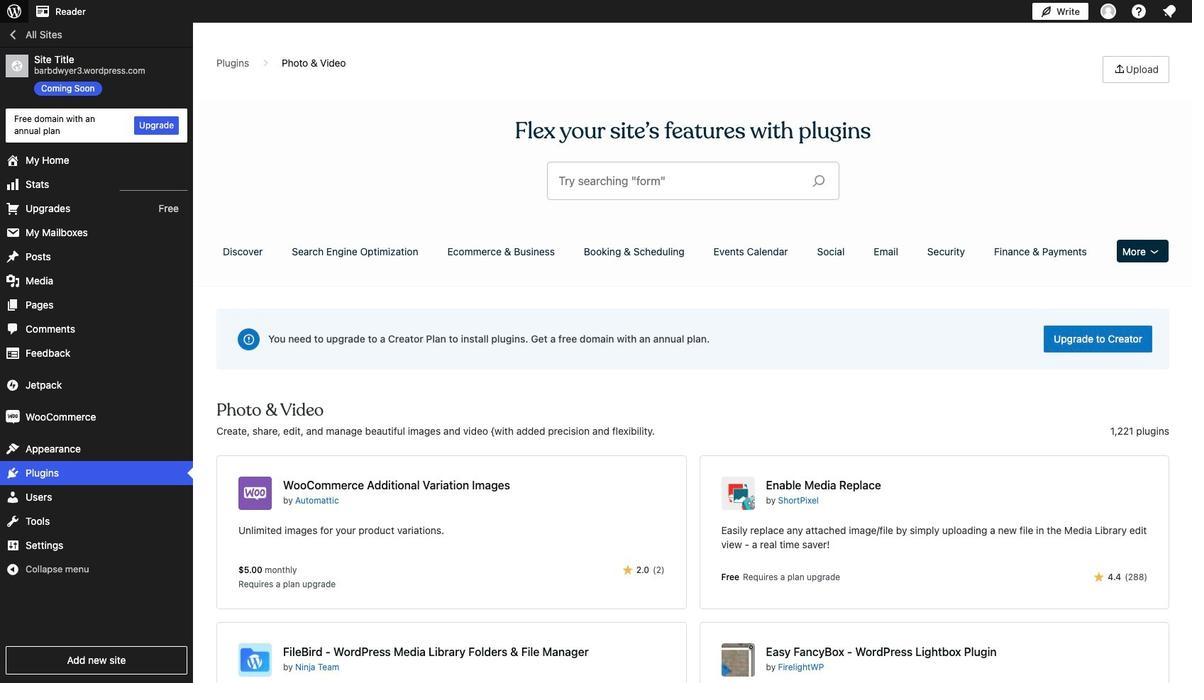 Task type: describe. For each thing, give the bounding box(es) containing it.
manage your sites image
[[6, 3, 23, 20]]

2 img image from the top
[[6, 410, 20, 424]]

highest hourly views 0 image
[[120, 181, 187, 191]]

1 img image from the top
[[6, 378, 20, 392]]



Task type: locate. For each thing, give the bounding box(es) containing it.
Search search field
[[559, 163, 801, 199]]

manage your notifications image
[[1161, 3, 1178, 20]]

open search image
[[801, 171, 837, 191]]

my profile image
[[1101, 4, 1117, 19]]

None search field
[[548, 163, 839, 199]]

help image
[[1131, 3, 1148, 20]]

1 vertical spatial img image
[[6, 410, 20, 424]]

img image
[[6, 378, 20, 392], [6, 410, 20, 424]]

0 vertical spatial img image
[[6, 378, 20, 392]]

main content
[[212, 56, 1175, 684]]

plugin icon image
[[239, 477, 272, 510], [722, 477, 755, 510], [239, 644, 272, 677], [722, 644, 755, 677]]



